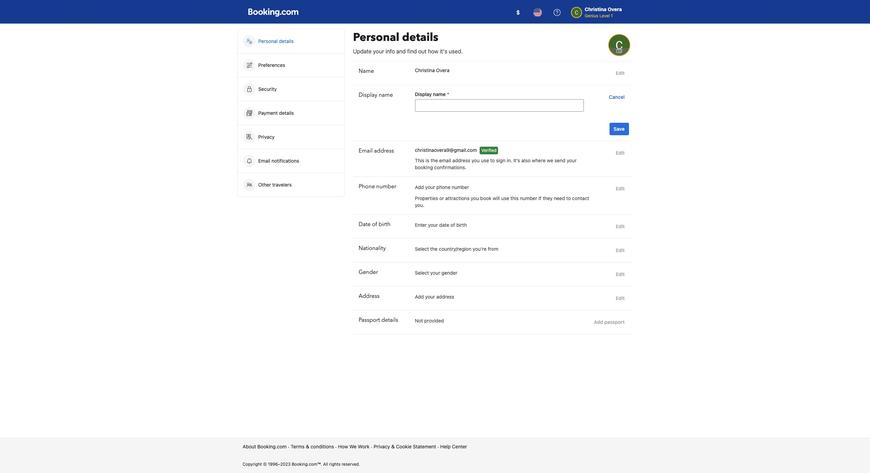Task type: vqa. For each thing, say whether or not it's contained in the screenshot.
Travel
no



Task type: describe. For each thing, give the bounding box(es) containing it.
this
[[415, 158, 424, 164]]

passport
[[359, 317, 380, 324]]

privacy link
[[237, 125, 344, 149]]

you inside properties or attractions you book will use this number if they need to contact you.
[[471, 196, 479, 201]]

copyright
[[243, 462, 262, 467]]

reserved.
[[342, 462, 360, 467]]

email
[[439, 158, 451, 164]]

name
[[359, 67, 374, 75]]

edit button for address
[[613, 292, 627, 305]]

0 horizontal spatial birth
[[379, 221, 390, 229]]

& for privacy
[[391, 444, 395, 450]]

select for gender
[[415, 270, 429, 276]]

phone
[[436, 184, 450, 190]]

your for select your gender
[[430, 270, 440, 276]]

preferences
[[258, 62, 285, 68]]

enter
[[415, 222, 427, 228]]

add for add your phone number
[[415, 184, 424, 190]]

christina for christina overa
[[415, 67, 435, 73]]

you inside this is the email address you use to sign in. it's also where we send your booking confirmations.
[[472, 158, 480, 164]]

country/region
[[439, 246, 471, 252]]

info
[[386, 48, 395, 55]]

is
[[426, 158, 429, 164]]

sign
[[496, 158, 505, 164]]

cookie
[[396, 444, 412, 450]]

email for email notifications
[[258, 158, 270, 164]]

rights
[[329, 462, 340, 467]]

will
[[493, 196, 500, 201]]

details for payment details
[[279, 110, 294, 116]]

use for phone number
[[501, 196, 509, 201]]

$ button
[[510, 4, 526, 21]]

about booking.com link
[[243, 444, 287, 451]]

help
[[440, 444, 451, 450]]

©
[[263, 462, 267, 467]]

details for passport details
[[381, 317, 398, 324]]

they
[[543, 196, 552, 201]]

select your gender
[[415, 270, 457, 276]]

email notifications link
[[237, 149, 344, 173]]

2 vertical spatial address
[[436, 294, 454, 300]]

work
[[358, 444, 369, 450]]

display for display name *
[[415, 91, 432, 97]]

name for display name *
[[433, 91, 446, 97]]

address
[[359, 293, 380, 300]]

edit button for nationality
[[613, 245, 627, 257]]

enter your date of birth
[[415, 222, 467, 228]]

passport details
[[359, 317, 398, 324]]

if
[[539, 196, 541, 201]]

preferences link
[[237, 53, 344, 77]]

your for add your address
[[425, 294, 435, 300]]

it's
[[513, 158, 520, 164]]

need
[[554, 196, 565, 201]]

*
[[447, 91, 449, 97]]

provided
[[424, 318, 444, 324]]

copyright © 1996–2023 booking.com™. all rights reserved.
[[243, 462, 360, 467]]

this is the email address you use to sign in. it's also where we send your booking confirmations.
[[415, 158, 577, 171]]

personal for personal details
[[258, 38, 278, 44]]

save
[[614, 126, 625, 132]]

overa for christina overa genius level 1
[[608, 6, 622, 12]]

send
[[554, 158, 565, 164]]

0 horizontal spatial of
[[372, 221, 377, 229]]

security link
[[237, 77, 344, 101]]

edit for nationality
[[616, 248, 625, 254]]

add your address
[[415, 294, 454, 300]]

edit button for email address
[[613, 147, 627, 159]]

how we work
[[338, 444, 369, 450]]

terms & conditions link
[[291, 444, 334, 451]]

this
[[511, 196, 519, 201]]

find
[[407, 48, 417, 55]]

personal details link
[[237, 30, 344, 53]]

booking.com™.
[[292, 462, 322, 467]]

your inside this is the email address you use to sign in. it's also where we send your booking confirmations.
[[567, 158, 577, 164]]

email notifications
[[258, 158, 299, 164]]

not
[[415, 318, 423, 324]]

about booking.com
[[243, 444, 287, 450]]

booking
[[415, 165, 433, 171]]

date
[[359, 221, 371, 229]]

genius
[[585, 13, 598, 18]]

booking.com
[[257, 444, 287, 450]]

privacy for privacy & cookie statement
[[374, 444, 390, 450]]

contact
[[572, 196, 589, 201]]

add your phone number
[[415, 184, 469, 190]]

we
[[349, 444, 357, 450]]

1996–2023
[[268, 462, 291, 467]]

0 vertical spatial address
[[374, 147, 394, 155]]

security
[[258, 86, 277, 92]]

update
[[353, 48, 372, 55]]

the inside this is the email address you use to sign in. it's also where we send your booking confirmations.
[[431, 158, 438, 164]]

also
[[521, 158, 531, 164]]

book
[[480, 196, 491, 201]]

other
[[258, 182, 271, 188]]

$
[[516, 9, 520, 16]]

payment details link
[[237, 101, 344, 125]]

terms & conditions
[[291, 444, 334, 450]]

how we work link
[[338, 444, 369, 451]]

edit for gender
[[616, 272, 625, 278]]

1
[[611, 13, 613, 18]]

personal for personal details update your info and find out how it's used.
[[353, 30, 399, 45]]



Task type: locate. For each thing, give the bounding box(es) containing it.
other travelers link
[[237, 173, 344, 197]]

all
[[323, 462, 328, 467]]

confirmations.
[[434, 165, 466, 171]]

email address
[[359, 147, 394, 155]]

to inside this is the email address you use to sign in. it's also where we send your booking confirmations.
[[490, 158, 495, 164]]

name
[[379, 91, 393, 99], [433, 91, 446, 97]]

6 edit button from the top
[[613, 268, 627, 281]]

1 vertical spatial the
[[430, 246, 438, 252]]

display left *
[[415, 91, 432, 97]]

details up out
[[402, 30, 438, 45]]

0 horizontal spatial display
[[359, 91, 377, 99]]

1 vertical spatial select
[[415, 270, 429, 276]]

details up preferences link
[[279, 38, 294, 44]]

to left sign
[[490, 158, 495, 164]]

0 vertical spatial christina
[[585, 6, 607, 12]]

1 horizontal spatial privacy
[[374, 444, 390, 450]]

your inside personal details update your info and find out how it's used.
[[373, 48, 384, 55]]

add inside dropdown button
[[594, 320, 603, 325]]

level
[[599, 13, 610, 18]]

personal up update on the left
[[353, 30, 399, 45]]

edit for email address
[[616, 150, 625, 156]]

0 vertical spatial email
[[359, 147, 373, 155]]

your for add your phone number
[[425, 184, 435, 190]]

privacy & cookie statement link
[[374, 444, 436, 451]]

add left passport
[[594, 320, 603, 325]]

0 vertical spatial add
[[415, 184, 424, 190]]

christina down out
[[415, 67, 435, 73]]

1 vertical spatial christina
[[415, 67, 435, 73]]

other travelers
[[258, 182, 292, 188]]

add passport button
[[591, 316, 627, 329]]

use
[[481, 158, 489, 164], [501, 196, 509, 201]]

1 vertical spatial address
[[452, 158, 470, 164]]

properties
[[415, 196, 438, 201]]

2 edit from the top
[[616, 150, 625, 156]]

privacy down payment
[[258, 134, 275, 140]]

privacy & cookie statement
[[374, 444, 436, 450]]

privacy inside 'link'
[[374, 444, 390, 450]]

your left date
[[428, 222, 438, 228]]

5 edit from the top
[[616, 248, 625, 254]]

edit button for phone number
[[613, 183, 627, 195]]

& inside privacy & cookie statement 'link'
[[391, 444, 395, 450]]

use right will
[[501, 196, 509, 201]]

your up properties
[[425, 184, 435, 190]]

birth
[[379, 221, 390, 229], [456, 222, 467, 228]]

5 edit button from the top
[[613, 245, 627, 257]]

notifications
[[272, 158, 299, 164]]

add up the not on the left of page
[[415, 294, 424, 300]]

the
[[431, 158, 438, 164], [430, 246, 438, 252]]

to right need at the right
[[566, 196, 571, 201]]

0 horizontal spatial to
[[490, 158, 495, 164]]

6 edit from the top
[[616, 272, 625, 278]]

1 horizontal spatial to
[[566, 196, 571, 201]]

use inside this is the email address you use to sign in. it's also where we send your booking confirmations.
[[481, 158, 489, 164]]

7 edit button from the top
[[613, 292, 627, 305]]

properties or attractions you book will use this number if they need to contact you.
[[415, 196, 589, 208]]

overa down it's
[[436, 67, 449, 73]]

select down enter
[[415, 246, 429, 252]]

1 horizontal spatial display
[[415, 91, 432, 97]]

email for email address
[[359, 147, 373, 155]]

4 edit button from the top
[[613, 221, 627, 233]]

add up properties
[[415, 184, 424, 190]]

1 vertical spatial use
[[501, 196, 509, 201]]

0 horizontal spatial christina
[[415, 67, 435, 73]]

from
[[488, 246, 498, 252]]

personal up preferences
[[258, 38, 278, 44]]

7 edit from the top
[[616, 296, 625, 301]]

about
[[243, 444, 256, 450]]

0 horizontal spatial &
[[306, 444, 309, 450]]

0 vertical spatial use
[[481, 158, 489, 164]]

edit for name
[[616, 70, 625, 76]]

payment details
[[258, 110, 295, 116]]

phone number
[[359, 183, 396, 191]]

3 edit button from the top
[[613, 183, 627, 195]]

details inside personal details update your info and find out how it's used.
[[402, 30, 438, 45]]

0 vertical spatial to
[[490, 158, 495, 164]]

display for display name
[[359, 91, 377, 99]]

& for terms
[[306, 444, 309, 450]]

1 edit from the top
[[616, 70, 625, 76]]

personal inside personal details update your info and find out how it's used.
[[353, 30, 399, 45]]

1 edit button from the top
[[613, 67, 627, 80]]

1 vertical spatial you
[[471, 196, 479, 201]]

edit button for gender
[[613, 268, 627, 281]]

terms
[[291, 444, 305, 450]]

edit for phone number
[[616, 186, 625, 192]]

display
[[359, 91, 377, 99], [415, 91, 432, 97]]

& inside terms & conditions link
[[306, 444, 309, 450]]

the left country/region
[[430, 246, 438, 252]]

help center link
[[440, 444, 467, 451]]

1 vertical spatial add
[[415, 294, 424, 300]]

verified
[[481, 148, 496, 153]]

center
[[452, 444, 467, 450]]

details right the passport
[[381, 317, 398, 324]]

1 horizontal spatial christina
[[585, 6, 607, 12]]

cancel button
[[606, 91, 627, 104]]

select
[[415, 246, 429, 252], [415, 270, 429, 276]]

1 horizontal spatial number
[[452, 184, 469, 190]]

christina inside christina overa genius level 1
[[585, 6, 607, 12]]

0 horizontal spatial number
[[376, 183, 396, 191]]

add passport
[[594, 320, 625, 325]]

details for personal details
[[279, 38, 294, 44]]

0 horizontal spatial email
[[258, 158, 270, 164]]

it's
[[440, 48, 447, 55]]

1 select from the top
[[415, 246, 429, 252]]

0 vertical spatial overa
[[608, 6, 622, 12]]

christina up genius
[[585, 6, 607, 12]]

number right phone
[[376, 183, 396, 191]]

not provided
[[415, 318, 444, 324]]

&
[[306, 444, 309, 450], [391, 444, 395, 450]]

edit button for date of birth
[[613, 221, 627, 233]]

1 vertical spatial to
[[566, 196, 571, 201]]

nationality
[[359, 245, 386, 253]]

cancel
[[609, 94, 625, 100]]

travelers
[[272, 182, 292, 188]]

the right is on the left top of the page
[[431, 158, 438, 164]]

email
[[359, 147, 373, 155], [258, 158, 270, 164]]

1 horizontal spatial name
[[433, 91, 446, 97]]

christina overa
[[415, 67, 449, 73]]

number left if
[[520, 196, 537, 201]]

we
[[547, 158, 553, 164]]

display name
[[359, 91, 393, 99]]

address inside this is the email address you use to sign in. it's also where we send your booking confirmations.
[[452, 158, 470, 164]]

select the country/region you're from
[[415, 246, 498, 252]]

& right terms
[[306, 444, 309, 450]]

to inside properties or attractions you book will use this number if they need to contact you.
[[566, 196, 571, 201]]

1 name from the left
[[379, 91, 393, 99]]

2 horizontal spatial number
[[520, 196, 537, 201]]

2 select from the top
[[415, 270, 429, 276]]

4 edit from the top
[[616, 224, 625, 230]]

0 horizontal spatial personal
[[258, 38, 278, 44]]

overa inside christina overa genius level 1
[[608, 6, 622, 12]]

details right payment
[[279, 110, 294, 116]]

christina for christina overa genius level 1
[[585, 6, 607, 12]]

number inside properties or attractions you book will use this number if they need to contact you.
[[520, 196, 537, 201]]

privacy right work at the bottom of the page
[[374, 444, 390, 450]]

1 horizontal spatial use
[[501, 196, 509, 201]]

phone
[[359, 183, 375, 191]]

save button
[[609, 123, 629, 135]]

personal details update your info and find out how it's used.
[[353, 30, 463, 55]]

personal
[[353, 30, 399, 45], [258, 38, 278, 44]]

and
[[396, 48, 406, 55]]

select for nationality
[[415, 246, 429, 252]]

3 edit from the top
[[616, 186, 625, 192]]

1 horizontal spatial of
[[451, 222, 455, 228]]

1 horizontal spatial overa
[[608, 6, 622, 12]]

you left book
[[471, 196, 479, 201]]

edit button for name
[[613, 67, 627, 80]]

0 vertical spatial privacy
[[258, 134, 275, 140]]

0 horizontal spatial overa
[[436, 67, 449, 73]]

& left the cookie
[[391, 444, 395, 450]]

0 horizontal spatial name
[[379, 91, 393, 99]]

edit for date of birth
[[616, 224, 625, 230]]

of
[[372, 221, 377, 229], [451, 222, 455, 228]]

0 horizontal spatial use
[[481, 158, 489, 164]]

passport
[[604, 320, 625, 325]]

use inside properties or attractions you book will use this number if they need to contact you.
[[501, 196, 509, 201]]

0 vertical spatial select
[[415, 246, 429, 252]]

where
[[532, 158, 546, 164]]

0 vertical spatial you
[[472, 158, 480, 164]]

out
[[418, 48, 426, 55]]

your right the send
[[567, 158, 577, 164]]

you.
[[415, 202, 424, 208]]

your for enter your date of birth
[[428, 222, 438, 228]]

personal details
[[258, 38, 294, 44]]

your up not provided
[[425, 294, 435, 300]]

2 & from the left
[[391, 444, 395, 450]]

payment
[[258, 110, 278, 116]]

statement
[[413, 444, 436, 450]]

gender
[[442, 270, 457, 276]]

2 name from the left
[[433, 91, 446, 97]]

help center
[[440, 444, 467, 450]]

use down verified
[[481, 158, 489, 164]]

overa for christina overa
[[436, 67, 449, 73]]

select up add your address
[[415, 270, 429, 276]]

use for email address
[[481, 158, 489, 164]]

your left gender
[[430, 270, 440, 276]]

add for add passport
[[594, 320, 603, 325]]

2 edit button from the top
[[613, 147, 627, 159]]

0 horizontal spatial privacy
[[258, 134, 275, 140]]

1 horizontal spatial birth
[[456, 222, 467, 228]]

or
[[439, 196, 444, 201]]

1 horizontal spatial email
[[359, 147, 373, 155]]

1 vertical spatial overa
[[436, 67, 449, 73]]

your left info
[[373, 48, 384, 55]]

attractions
[[445, 196, 469, 201]]

1 & from the left
[[306, 444, 309, 450]]

1 horizontal spatial &
[[391, 444, 395, 450]]

1 display from the left
[[359, 91, 377, 99]]

1 vertical spatial email
[[258, 158, 270, 164]]

you're
[[473, 246, 487, 252]]

details
[[402, 30, 438, 45], [279, 38, 294, 44], [279, 110, 294, 116], [381, 317, 398, 324]]

1 vertical spatial privacy
[[374, 444, 390, 450]]

date
[[439, 222, 449, 228]]

2 display from the left
[[415, 91, 432, 97]]

1 horizontal spatial personal
[[353, 30, 399, 45]]

number up attractions
[[452, 184, 469, 190]]

0 vertical spatial the
[[431, 158, 438, 164]]

privacy for privacy
[[258, 134, 275, 140]]

name for display name
[[379, 91, 393, 99]]

None field
[[415, 99, 584, 112]]

used.
[[449, 48, 463, 55]]

add for add your address
[[415, 294, 424, 300]]

you
[[472, 158, 480, 164], [471, 196, 479, 201]]

how
[[428, 48, 438, 55]]

edit for address
[[616, 296, 625, 301]]

display down name
[[359, 91, 377, 99]]

how
[[338, 444, 348, 450]]

overa up 1
[[608, 6, 622, 12]]

details for personal details update your info and find out how it's used.
[[402, 30, 438, 45]]

address
[[374, 147, 394, 155], [452, 158, 470, 164], [436, 294, 454, 300]]

2 vertical spatial add
[[594, 320, 603, 325]]

you left sign
[[472, 158, 480, 164]]



